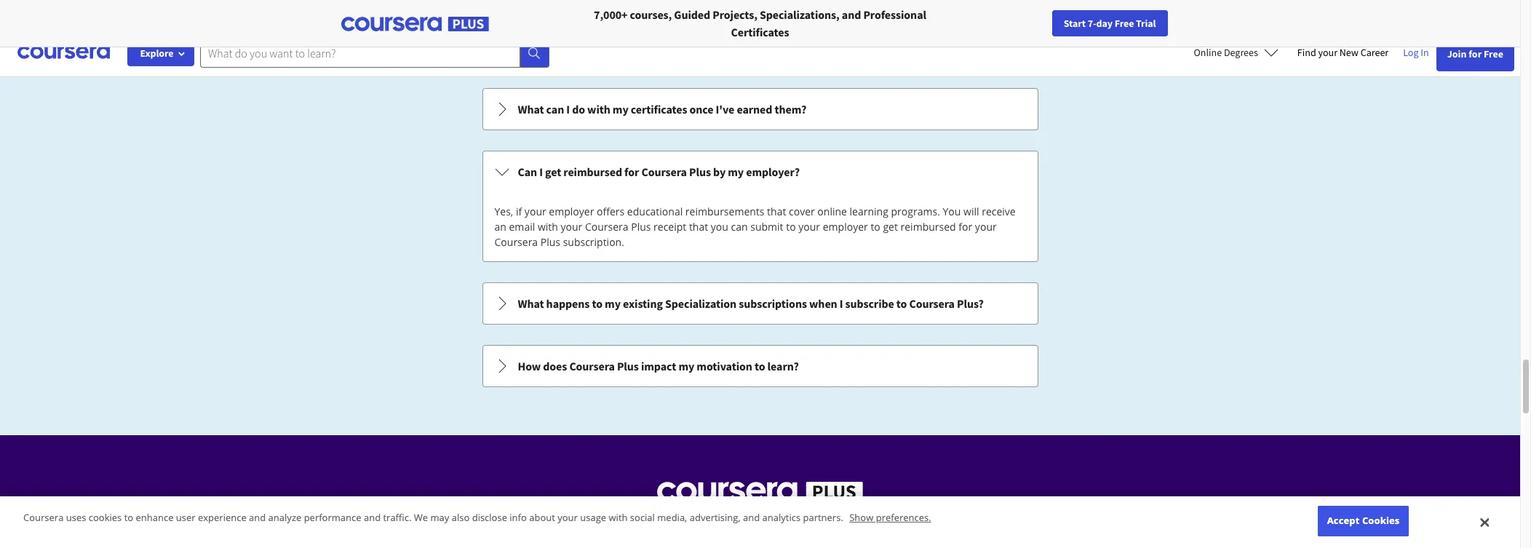 Task type: locate. For each thing, give the bounding box(es) containing it.
1 horizontal spatial courses,
[[810, 518, 849, 532]]

None search field
[[200, 38, 550, 67]]

what inside dropdown button
[[518, 296, 544, 311]]

coursera left "plus?"
[[910, 296, 955, 311]]

for up "offers"
[[625, 165, 640, 179]]

advertising,
[[690, 511, 741, 525]]

analyze
[[268, 511, 302, 525]]

cover
[[789, 205, 815, 218]]

list item
[[482, 0, 1039, 5]]

1 horizontal spatial can
[[731, 220, 748, 234]]

1 horizontal spatial coursera plus image
[[657, 482, 864, 502]]

0 vertical spatial with
[[588, 102, 611, 116]]

plus left impact
[[617, 359, 639, 374]]

i right when
[[840, 296, 843, 311]]

that left you
[[689, 220, 709, 234]]

0 horizontal spatial can
[[547, 102, 564, 116]]

find
[[1298, 46, 1317, 59]]

certificate
[[736, 533, 783, 547]]

7,000+ inside 7,000+ courses, guided projects, specializations, and professional certificates
[[594, 7, 628, 22]]

courses, inside unlimited access to 7,000+ world-class courses, hands-on projects, and job-ready certificate programs—all include
[[810, 518, 849, 532]]

you
[[711, 220, 729, 234]]

will
[[964, 205, 980, 218]]

class
[[784, 518, 807, 532]]

coursera up educational
[[642, 165, 687, 179]]

and
[[842, 7, 862, 22], [249, 511, 266, 525], [364, 511, 381, 525], [743, 511, 760, 525], [668, 533, 686, 547]]

list
[[481, 0, 1040, 389]]

with left social
[[609, 511, 628, 525]]

coursera
[[642, 165, 687, 179], [585, 220, 629, 234], [495, 235, 538, 249], [910, 296, 955, 311], [570, 359, 615, 374], [23, 511, 64, 525]]

access
[[674, 518, 704, 532]]

for
[[1469, 47, 1483, 60], [625, 165, 640, 179], [959, 220, 973, 234]]

courses, inside 7,000+ courses, guided projects, specializations, and professional certificates
[[630, 7, 672, 22]]

what happens to my existing specialization subscriptions when i subscribe to coursera plus? button
[[483, 283, 1038, 324]]

to left learn?
[[755, 359, 766, 374]]

what can i do with my certificates once i've earned them?
[[518, 102, 807, 116]]

what for what can i do with my certificates once i've earned them?
[[518, 102, 544, 116]]

that up submit
[[768, 205, 787, 218]]

free right join
[[1485, 47, 1504, 60]]

0 horizontal spatial get
[[545, 165, 562, 179]]

info
[[510, 511, 527, 525]]

1 horizontal spatial for
[[959, 220, 973, 234]]

can
[[518, 165, 537, 179]]

courses, left guided
[[630, 7, 672, 22]]

can left do
[[547, 102, 564, 116]]

online
[[1194, 46, 1223, 59]]

0 vertical spatial courses,
[[630, 7, 672, 22]]

plus
[[689, 165, 711, 179], [631, 220, 651, 234], [541, 235, 561, 249], [617, 359, 639, 374]]

can i get reimbursed for coursera plus by my employer?
[[518, 165, 800, 179]]

email
[[509, 220, 535, 234]]

0 vertical spatial coursera plus image
[[341, 17, 489, 31]]

free right day
[[1115, 17, 1135, 30]]

coursera plus image up 'world-'
[[657, 482, 864, 502]]

join for free
[[1448, 47, 1504, 60]]

hands-
[[852, 518, 884, 532]]

day
[[1097, 17, 1113, 30]]

new
[[1340, 46, 1359, 59]]

1 vertical spatial coursera plus image
[[657, 482, 864, 502]]

to up ready
[[707, 518, 717, 532]]

what left happens
[[518, 296, 544, 311]]

accept cookies
[[1328, 514, 1400, 527]]

0 vertical spatial reimbursed
[[564, 165, 623, 179]]

professional
[[864, 7, 927, 22]]

once
[[690, 102, 714, 116]]

1 vertical spatial with
[[538, 220, 558, 234]]

employer
[[549, 205, 594, 218], [823, 220, 868, 234]]

can
[[547, 102, 564, 116], [731, 220, 748, 234]]

plus?
[[957, 296, 984, 311]]

1 what from the top
[[518, 102, 544, 116]]

free
[[1115, 17, 1135, 30], [1485, 47, 1504, 60]]

with
[[588, 102, 611, 116], [538, 220, 558, 234], [609, 511, 628, 525]]

0 horizontal spatial employer
[[549, 205, 594, 218]]

i left do
[[567, 102, 570, 116]]

0 horizontal spatial courses,
[[630, 7, 672, 22]]

with right email at left
[[538, 220, 558, 234]]

1 vertical spatial what
[[518, 296, 544, 311]]

user
[[176, 511, 196, 525]]

0 horizontal spatial 7,000+
[[594, 7, 628, 22]]

what
[[518, 102, 544, 116], [518, 296, 544, 311]]

i right can
[[540, 165, 543, 179]]

to down cover
[[786, 220, 796, 234]]

1 horizontal spatial that
[[768, 205, 787, 218]]

1 horizontal spatial employer
[[823, 220, 868, 234]]

your right about
[[558, 511, 578, 525]]

2 vertical spatial for
[[959, 220, 973, 234]]

does
[[543, 359, 567, 374]]

your right find
[[1319, 46, 1338, 59]]

1 vertical spatial courses,
[[810, 518, 849, 532]]

show
[[850, 511, 874, 525]]

start
[[1064, 17, 1086, 30]]

specializations,
[[760, 7, 840, 22]]

1 horizontal spatial i
[[567, 102, 570, 116]]

2 vertical spatial with
[[609, 511, 628, 525]]

employer down online
[[823, 220, 868, 234]]

for down will on the right of page
[[959, 220, 973, 234]]

0 vertical spatial i
[[567, 102, 570, 116]]

coursera image
[[17, 41, 110, 64]]

and up certificate
[[743, 511, 760, 525]]

for right join
[[1469, 47, 1483, 60]]

yes,
[[495, 205, 514, 218]]

coursera plus image
[[341, 17, 489, 31], [657, 482, 864, 502]]

your down receive
[[976, 220, 997, 234]]

your down cover
[[799, 220, 821, 234]]

my inside dropdown button
[[679, 359, 695, 374]]

existing
[[623, 296, 663, 311]]

explore
[[140, 47, 174, 60]]

submit
[[751, 220, 784, 234]]

coursera inside dropdown button
[[570, 359, 615, 374]]

what left do
[[518, 102, 544, 116]]

0 horizontal spatial for
[[625, 165, 640, 179]]

1 vertical spatial get
[[884, 220, 898, 234]]

to down the learning
[[871, 220, 881, 234]]

certificates
[[631, 102, 688, 116]]

plus inside dropdown button
[[689, 165, 711, 179]]

0 vertical spatial free
[[1115, 17, 1135, 30]]

also
[[452, 511, 470, 525]]

0 vertical spatial what
[[518, 102, 544, 116]]

my right impact
[[679, 359, 695, 374]]

2 what from the top
[[518, 296, 544, 311]]

plus left by
[[689, 165, 711, 179]]

2 vertical spatial i
[[840, 296, 843, 311]]

1 horizontal spatial get
[[884, 220, 898, 234]]

coursera down email at left
[[495, 235, 538, 249]]

2 horizontal spatial for
[[1469, 47, 1483, 60]]

1 vertical spatial can
[[731, 220, 748, 234]]

disclose
[[472, 511, 507, 525]]

governments
[[330, 7, 398, 22]]

1 vertical spatial reimbursed
[[901, 220, 957, 234]]

0 horizontal spatial that
[[689, 220, 709, 234]]

courses, up programs—all
[[810, 518, 849, 532]]

that
[[768, 205, 787, 218], [689, 220, 709, 234]]

i
[[567, 102, 570, 116], [540, 165, 543, 179], [840, 296, 843, 311]]

what can i do with my certificates once i've earned them? button
[[483, 89, 1038, 130]]

start 7-day free trial
[[1064, 17, 1157, 30]]

courses,
[[630, 7, 672, 22], [810, 518, 849, 532]]

reimbursements
[[686, 205, 765, 218]]

your
[[1319, 46, 1338, 59], [525, 205, 547, 218], [561, 220, 583, 234], [799, 220, 821, 234], [976, 220, 997, 234], [558, 511, 578, 525]]

reimbursed up "offers"
[[564, 165, 623, 179]]

reimbursed inside yes, if your employer offers educational reimbursements that cover online learning programs. you will receive an email with your coursera plus receipt that you can submit to your employer to get reimbursed for your coursera plus subscription.
[[901, 220, 957, 234]]

0 vertical spatial for
[[1469, 47, 1483, 60]]

projects,
[[624, 533, 665, 547]]

0 vertical spatial get
[[545, 165, 562, 179]]

your right if
[[525, 205, 547, 218]]

reimbursed inside dropdown button
[[564, 165, 623, 179]]

offers
[[597, 205, 625, 218]]

and left the professional
[[842, 7, 862, 22]]

educational
[[628, 205, 683, 218]]

coursera plus image up what do you want to learn? text field
[[341, 17, 489, 31]]

1 vertical spatial i
[[540, 165, 543, 179]]

and down access
[[668, 533, 686, 547]]

7-
[[1088, 17, 1097, 30]]

0 vertical spatial can
[[547, 102, 564, 116]]

and left the analyze
[[249, 511, 266, 525]]

degrees
[[1225, 46, 1259, 59]]

1 vertical spatial for
[[625, 165, 640, 179]]

you
[[943, 205, 961, 218]]

0 horizontal spatial coursera plus image
[[341, 17, 489, 31]]

0 vertical spatial 7,000+
[[594, 7, 628, 22]]

0 horizontal spatial free
[[1115, 17, 1135, 30]]

for inside dropdown button
[[625, 165, 640, 179]]

my left existing
[[605, 296, 621, 311]]

what inside dropdown button
[[518, 102, 544, 116]]

get down the learning
[[884, 220, 898, 234]]

1 vertical spatial 7,000+
[[719, 518, 751, 532]]

employer up subscription.
[[549, 205, 594, 218]]

to
[[786, 220, 796, 234], [871, 220, 881, 234], [592, 296, 603, 311], [897, 296, 907, 311], [755, 359, 766, 374], [124, 511, 133, 525], [707, 518, 717, 532]]

1 vertical spatial employer
[[823, 220, 868, 234]]

get right can
[[545, 165, 562, 179]]

0 vertical spatial employer
[[549, 205, 594, 218]]

what happens to my existing specialization subscriptions when i subscribe to coursera plus?
[[518, 296, 984, 311]]

reimbursed down programs.
[[901, 220, 957, 234]]

1 horizontal spatial 7,000+
[[719, 518, 751, 532]]

plus left subscription.
[[541, 235, 561, 249]]

1 horizontal spatial reimbursed
[[901, 220, 957, 234]]

coursera right does
[[570, 359, 615, 374]]

0 horizontal spatial reimbursed
[[564, 165, 623, 179]]

coursera down "offers"
[[585, 220, 629, 234]]

free inside "button"
[[1115, 17, 1135, 30]]

can right you
[[731, 220, 748, 234]]

1 vertical spatial free
[[1485, 47, 1504, 60]]

my left certificates
[[613, 102, 629, 116]]

0 horizontal spatial i
[[540, 165, 543, 179]]

with right do
[[588, 102, 611, 116]]



Task type: vqa. For each thing, say whether or not it's contained in the screenshot.
What associated with What happens to my existing Specialization subscriptions when I subscribe to Coursera Plus?
yes



Task type: describe. For each thing, give the bounding box(es) containing it.
my inside dropdown button
[[613, 102, 629, 116]]

an
[[495, 220, 507, 234]]

online degrees
[[1194, 46, 1259, 59]]

cookies
[[89, 511, 122, 525]]

we
[[414, 511, 428, 525]]

subscription.
[[563, 235, 625, 249]]

with inside dropdown button
[[588, 102, 611, 116]]

7,000+ inside unlimited access to 7,000+ world-class courses, hands-on projects, and job-ready certificate programs—all include
[[719, 518, 751, 532]]

coursera plus image for unlimited
[[657, 482, 864, 502]]

ready
[[707, 533, 734, 547]]

world-
[[754, 518, 784, 532]]

learning
[[850, 205, 889, 218]]

governments link
[[308, 0, 404, 29]]

may
[[431, 511, 449, 525]]

show preferences. link
[[850, 511, 932, 525]]

1 vertical spatial that
[[689, 220, 709, 234]]

to inside dropdown button
[[755, 359, 766, 374]]

online
[[818, 205, 847, 218]]

7,000+ courses, guided projects, specializations, and professional certificates
[[594, 7, 927, 39]]

job-
[[689, 533, 707, 547]]

to right subscribe
[[897, 296, 907, 311]]

log in link
[[1397, 44, 1437, 61]]

do
[[572, 102, 585, 116]]

and inside unlimited access to 7,000+ world-class courses, hands-on projects, and job-ready certificate programs—all include
[[668, 533, 686, 547]]

log
[[1404, 46, 1419, 59]]

projects,
[[713, 7, 758, 22]]

analytics
[[763, 511, 801, 525]]

subscriptions
[[739, 296, 807, 311]]

log in
[[1404, 46, 1430, 59]]

1 horizontal spatial free
[[1485, 47, 1504, 60]]

start 7-day free trial button
[[1053, 10, 1168, 36]]

to inside unlimited access to 7,000+ world-class courses, hands-on projects, and job-ready certificate programs—all include
[[707, 518, 717, 532]]

coursera uses cookies to enhance user experience and analyze performance and traffic. we may also disclose info about your usage with social media, advertising, and analytics partners. show preferences.
[[23, 511, 932, 525]]

explore button
[[127, 40, 194, 66]]

accept cookies button
[[1319, 506, 1410, 537]]

earned
[[737, 102, 773, 116]]

accept
[[1328, 514, 1360, 527]]

programs.
[[892, 205, 941, 218]]

your up subscription.
[[561, 220, 583, 234]]

on
[[884, 518, 897, 532]]

What do you want to learn? text field
[[200, 38, 521, 67]]

can inside what can i do with my certificates once i've earned them? dropdown button
[[547, 102, 564, 116]]

learn?
[[768, 359, 799, 374]]

them?
[[775, 102, 807, 116]]

employer?
[[746, 165, 800, 179]]

receive
[[982, 205, 1016, 218]]

coursera plus image for 7,000+
[[341, 17, 489, 31]]

find your new career link
[[1291, 44, 1397, 62]]

experience
[[198, 511, 247, 525]]

subscribe
[[846, 296, 895, 311]]

0 vertical spatial that
[[768, 205, 787, 218]]

join for free link
[[1437, 36, 1515, 71]]

in
[[1421, 46, 1430, 59]]

with inside yes, if your employer offers educational reimbursements that cover online learning programs. you will receive an email with your coursera plus receipt that you can submit to your employer to get reimbursed for your coursera plus subscription.
[[538, 220, 558, 234]]

specialization
[[665, 296, 737, 311]]

get inside yes, if your employer offers educational reimbursements that cover online learning programs. you will receive an email with your coursera plus receipt that you can submit to your employer to get reimbursed for your coursera plus subscription.
[[884, 220, 898, 234]]

join
[[1448, 47, 1467, 60]]

happens
[[547, 296, 590, 311]]

my right by
[[728, 165, 744, 179]]

online degrees button
[[1183, 36, 1291, 68]]

about
[[529, 511, 555, 525]]

media,
[[658, 511, 688, 525]]

trial
[[1137, 17, 1157, 30]]

partners.
[[803, 511, 844, 525]]

impact
[[641, 359, 677, 374]]

social
[[630, 511, 655, 525]]

unlimited
[[624, 518, 671, 532]]

to right cookies
[[124, 511, 133, 525]]

can i get reimbursed for coursera plus by my employer? button
[[483, 151, 1038, 192]]

to right happens
[[592, 296, 603, 311]]

programs—all
[[786, 533, 853, 547]]

2 horizontal spatial i
[[840, 296, 843, 311]]

can inside yes, if your employer offers educational reimbursements that cover online learning programs. you will receive an email with your coursera plus receipt that you can submit to your employer to get reimbursed for your coursera plus subscription.
[[731, 220, 748, 234]]

enhance
[[136, 511, 174, 525]]

by
[[714, 165, 726, 179]]

plus inside dropdown button
[[617, 359, 639, 374]]

and inside 7,000+ courses, guided projects, specializations, and professional certificates
[[842, 7, 862, 22]]

get inside dropdown button
[[545, 165, 562, 179]]

plus down educational
[[631, 220, 651, 234]]

how does coursera plus impact my motivation to learn?
[[518, 359, 799, 374]]

preferences.
[[876, 511, 932, 525]]

uses
[[66, 511, 86, 525]]

if
[[516, 205, 522, 218]]

career
[[1361, 46, 1389, 59]]

certificates
[[731, 25, 790, 39]]

how does coursera plus impact my motivation to learn? button
[[483, 346, 1038, 387]]

performance
[[304, 511, 362, 525]]

cookies
[[1363, 514, 1400, 527]]

receipt
[[654, 220, 687, 234]]

and left traffic.
[[364, 511, 381, 525]]

traffic.
[[383, 511, 412, 525]]

how
[[518, 359, 541, 374]]

coursera left uses
[[23, 511, 64, 525]]

guided
[[674, 7, 711, 22]]

when
[[810, 296, 838, 311]]

i inside dropdown button
[[567, 102, 570, 116]]

motivation
[[697, 359, 753, 374]]

for inside yes, if your employer offers educational reimbursements that cover online learning programs. you will receive an email with your coursera plus receipt that you can submit to your employer to get reimbursed for your coursera plus subscription.
[[959, 220, 973, 234]]

yes, if your employer offers educational reimbursements that cover online learning programs. you will receive an email with your coursera plus receipt that you can submit to your employer to get reimbursed for your coursera plus subscription.
[[495, 205, 1016, 249]]

what for what happens to my existing specialization subscriptions when i subscribe to coursera plus?
[[518, 296, 544, 311]]

list containing what can i do with my certificates once i've earned them?
[[481, 0, 1040, 389]]



